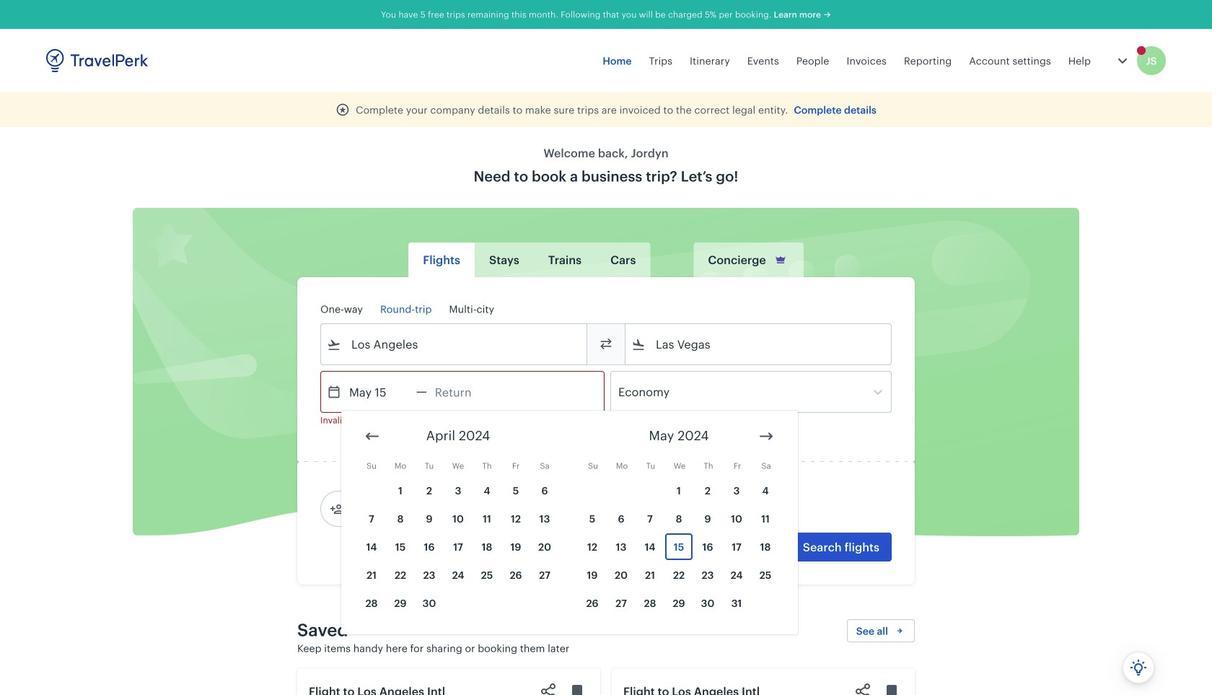 Task type: describe. For each thing, give the bounding box(es) containing it.
Return text field
[[427, 372, 502, 412]]

Add first traveler search field
[[344, 497, 494, 520]]



Task type: locate. For each thing, give the bounding box(es) containing it.
To search field
[[646, 333, 873, 356]]

move backward to switch to the previous month. image
[[364, 428, 381, 445]]

From search field
[[341, 333, 568, 356]]

Depart text field
[[341, 372, 417, 412]]

move forward to switch to the next month. image
[[758, 428, 775, 445]]

calendar application
[[341, 411, 1213, 645]]



